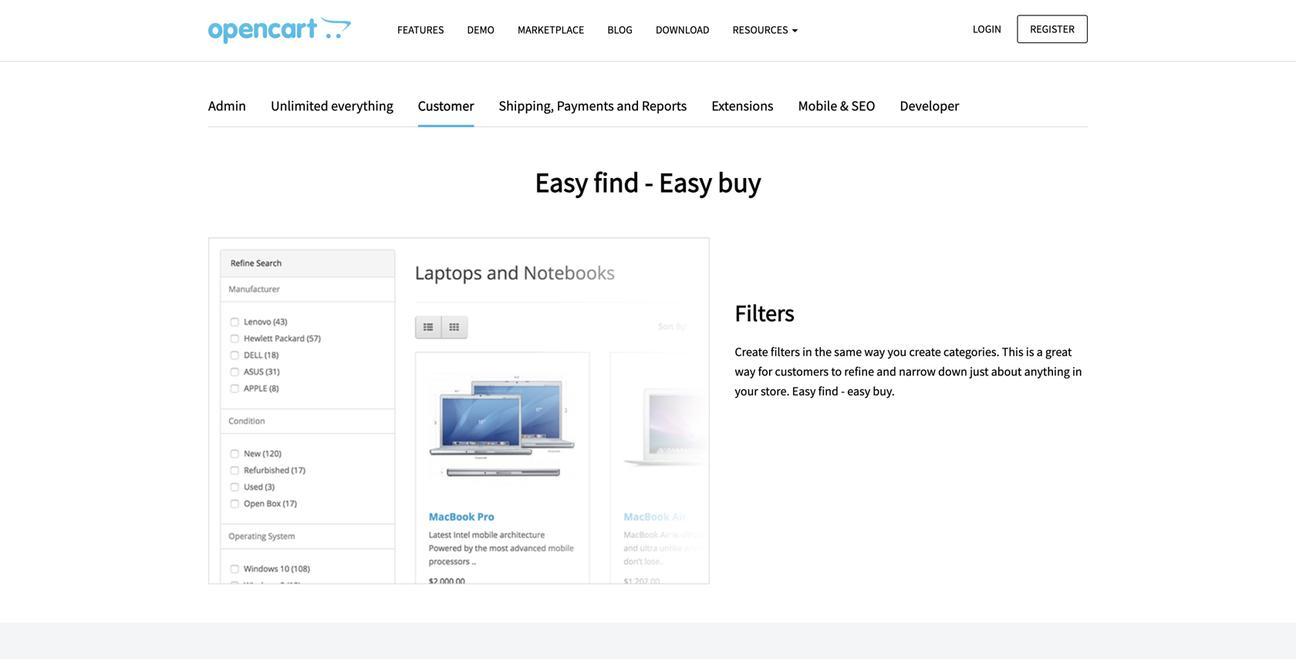 Task type: vqa. For each thing, say whether or not it's contained in the screenshot.
Support
no



Task type: locate. For each thing, give the bounding box(es) containing it.
seo
[[851, 97, 875, 115]]

unlimited everything link
[[259, 95, 405, 117]]

-
[[645, 165, 654, 200], [841, 384, 845, 399]]

same
[[834, 345, 862, 360]]

and
[[617, 97, 639, 115], [877, 364, 897, 380]]

find
[[594, 165, 639, 200], [818, 384, 839, 399]]

- inside create filters in the same way you create categories. this is a great way for customers to refine and narrow down just about anything in your store. easy find - easy buy.
[[841, 384, 845, 399]]

create
[[735, 345, 768, 360]]

demo
[[467, 23, 495, 37]]

in
[[803, 345, 812, 360], [1072, 364, 1082, 380]]

1 horizontal spatial way
[[864, 345, 885, 360]]

down
[[938, 364, 967, 380]]

way left you
[[864, 345, 885, 360]]

0 vertical spatial way
[[864, 345, 885, 360]]

refine
[[844, 364, 874, 380]]

create
[[909, 345, 941, 360]]

0 vertical spatial in
[[803, 345, 812, 360]]

1 vertical spatial find
[[818, 384, 839, 399]]

and inside create filters in the same way you create categories. this is a great way for customers to refine and narrow down just about anything in your store. easy find - easy buy.
[[877, 364, 897, 380]]

this
[[1002, 345, 1024, 360]]

way up "your"
[[735, 364, 756, 380]]

extensions
[[712, 97, 774, 115]]

1 vertical spatial -
[[841, 384, 845, 399]]

just
[[970, 364, 989, 380]]

download
[[656, 23, 710, 37]]

easy
[[535, 165, 588, 200], [659, 165, 712, 200], [792, 384, 816, 399]]

1 horizontal spatial find
[[818, 384, 839, 399]]

login link
[[960, 15, 1015, 43]]

0 vertical spatial -
[[645, 165, 654, 200]]

payments
[[557, 97, 614, 115]]

filters
[[771, 345, 800, 360]]

buy.
[[873, 384, 895, 399]]

and left reports
[[617, 97, 639, 115]]

easy
[[847, 384, 871, 399]]

developer
[[900, 97, 959, 115]]

1 horizontal spatial and
[[877, 364, 897, 380]]

and up buy.
[[877, 364, 897, 380]]

0 vertical spatial find
[[594, 165, 639, 200]]

1 vertical spatial way
[[735, 364, 756, 380]]

to
[[831, 364, 842, 380]]

1 horizontal spatial in
[[1072, 364, 1082, 380]]

shipping, payments and reports
[[499, 97, 687, 115]]

features
[[397, 23, 444, 37]]

way
[[864, 345, 885, 360], [735, 364, 756, 380]]

1 horizontal spatial -
[[841, 384, 845, 399]]

blog link
[[596, 16, 644, 43]]

0 horizontal spatial way
[[735, 364, 756, 380]]

2 horizontal spatial easy
[[792, 384, 816, 399]]

1 vertical spatial and
[[877, 364, 897, 380]]

extensions link
[[700, 95, 785, 117]]

categories.
[[944, 345, 1000, 360]]

resources
[[733, 23, 790, 37]]

great
[[1045, 345, 1072, 360]]

everything
[[331, 97, 393, 115]]

admin link
[[208, 95, 258, 117]]

unlimited
[[271, 97, 328, 115]]

in right anything
[[1072, 364, 1082, 380]]

download link
[[644, 16, 721, 43]]

0 vertical spatial and
[[617, 97, 639, 115]]

easy find - easy buy
[[535, 165, 761, 200]]

customers
[[775, 364, 829, 380]]

in left the
[[803, 345, 812, 360]]



Task type: describe. For each thing, give the bounding box(es) containing it.
about
[[991, 364, 1022, 380]]

login
[[973, 22, 1002, 36]]

your
[[735, 384, 758, 399]]

filters image
[[208, 238, 710, 585]]

1 vertical spatial in
[[1072, 364, 1082, 380]]

0 horizontal spatial and
[[617, 97, 639, 115]]

a
[[1037, 345, 1043, 360]]

register link
[[1017, 15, 1088, 43]]

1 horizontal spatial easy
[[659, 165, 712, 200]]

anything
[[1024, 364, 1070, 380]]

you
[[888, 345, 907, 360]]

find inside create filters in the same way you create categories. this is a great way for customers to refine and narrow down just about anything in your store. easy find - easy buy.
[[818, 384, 839, 399]]

is
[[1026, 345, 1034, 360]]

store.
[[761, 384, 790, 399]]

0 horizontal spatial find
[[594, 165, 639, 200]]

developer link
[[889, 95, 959, 117]]

blog
[[607, 23, 633, 37]]

marketplace
[[518, 23, 584, 37]]

demo link
[[456, 16, 506, 43]]

mobile & seo link
[[787, 95, 887, 117]]

buy
[[718, 165, 761, 200]]

marketplace link
[[506, 16, 596, 43]]

features link
[[386, 16, 456, 43]]

resources link
[[721, 16, 810, 43]]

admin
[[208, 97, 246, 115]]

0 horizontal spatial in
[[803, 345, 812, 360]]

shipping, payments and reports link
[[487, 95, 699, 117]]

unlimited everything
[[271, 97, 393, 115]]

filters
[[735, 299, 795, 328]]

narrow
[[899, 364, 936, 380]]

the
[[815, 345, 832, 360]]

reports
[[642, 97, 687, 115]]

register
[[1030, 22, 1075, 36]]

for
[[758, 364, 773, 380]]

customer
[[418, 97, 474, 115]]

0 horizontal spatial -
[[645, 165, 654, 200]]

opencart - features image
[[208, 16, 351, 44]]

easy inside create filters in the same way you create categories. this is a great way for customers to refine and narrow down just about anything in your store. easy find - easy buy.
[[792, 384, 816, 399]]

shipping,
[[499, 97, 554, 115]]

mobile
[[798, 97, 837, 115]]

&
[[840, 97, 849, 115]]

customer link
[[406, 95, 486, 127]]

mobile & seo
[[798, 97, 875, 115]]

create filters in the same way you create categories. this is a great way for customers to refine and narrow down just about anything in your store. easy find - easy buy.
[[735, 345, 1082, 399]]

0 horizontal spatial easy
[[535, 165, 588, 200]]



